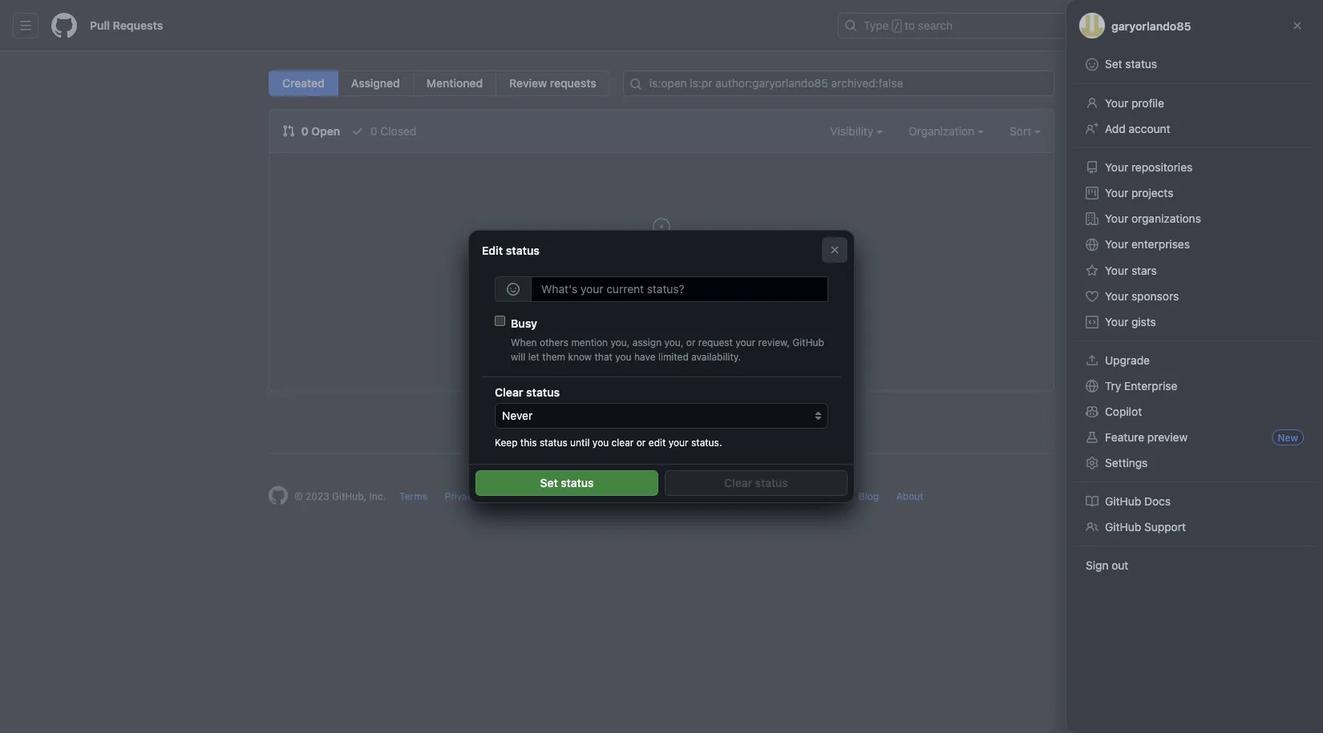 Task type: vqa. For each thing, say whether or not it's contained in the screenshot.
THE BETA
no



Task type: locate. For each thing, give the bounding box(es) containing it.
clear up light bulb icon
[[495, 386, 523, 399]]

all
[[598, 302, 611, 317]]

0 horizontal spatial you
[[593, 437, 609, 449]]

review,
[[758, 337, 790, 348]]

1 vertical spatial clear
[[724, 477, 752, 490]]

1 vertical spatial set status
[[540, 477, 594, 490]]

no
[[522, 261, 546, 284]]

clear status up light bulb icon
[[495, 386, 560, 399]]

feature preview button
[[1080, 425, 1311, 451]]

1 horizontal spatial set status button
[[1080, 51, 1311, 78]]

inc.
[[369, 491, 386, 503]]

your right the edit
[[669, 437, 689, 449]]

close image
[[1291, 19, 1304, 32], [829, 244, 841, 256]]

github right 'review,'
[[793, 337, 824, 348]]

1 horizontal spatial set
[[1105, 57, 1123, 71]]

footer
[[256, 454, 1068, 546]]

you right until at the left bottom of page
[[593, 437, 609, 449]]

docs
[[596, 491, 619, 503], [1145, 495, 1171, 509]]

Busy checkbox
[[495, 316, 505, 326]]

0 horizontal spatial set status
[[540, 477, 594, 490]]

clear
[[495, 386, 523, 399], [724, 477, 752, 490]]

your left gists
[[1105, 316, 1129, 329]]

2023
[[306, 491, 329, 503]]

or up limited
[[686, 337, 696, 348]]

security link
[[495, 491, 533, 503]]

your left stars
[[1105, 264, 1129, 278]]

your gists link
[[1080, 310, 1311, 335]]

2 your from the top
[[1105, 161, 1129, 174]]

clear status button
[[665, 471, 848, 497]]

or for edit
[[637, 437, 646, 449]]

1 your from the top
[[1105, 97, 1129, 110]]

or left try
[[674, 302, 686, 317]]

assign
[[633, 337, 662, 348]]

about link
[[897, 491, 924, 503]]

profile
[[1132, 97, 1165, 110]]

api
[[773, 491, 788, 503]]

enterprises
[[1132, 238, 1190, 251]]

search left all
[[556, 302, 595, 317]]

light bulb image
[[518, 407, 531, 419]]

when
[[511, 337, 537, 348]]

0 horizontal spatial set
[[540, 477, 558, 490]]

pull requests
[[90, 19, 163, 32]]

6 your from the top
[[1105, 264, 1129, 278]]

/
[[894, 21, 900, 32]]

set status
[[1105, 57, 1157, 71], [540, 477, 594, 490]]

your up an
[[695, 261, 734, 284]]

1 horizontal spatial close image
[[1291, 19, 1304, 32]]

set status up status link at the left bottom of the page
[[540, 477, 594, 490]]

0 horizontal spatial you,
[[611, 337, 630, 348]]

your repositories
[[1105, 161, 1193, 174]]

availability.
[[692, 351, 741, 362]]

terms
[[400, 491, 428, 503]]

search right the to
[[918, 19, 953, 32]]

you
[[615, 351, 632, 362], [593, 437, 609, 449]]

1 0 from the left
[[301, 124, 309, 138]]

your up your stars
[[1105, 238, 1129, 251]]

What's your current status? text field
[[531, 277, 829, 302]]

2 horizontal spatial your
[[736, 337, 756, 348]]

1 horizontal spatial you,
[[665, 337, 684, 348]]

matched
[[614, 261, 691, 284]]

your stars link
[[1080, 258, 1311, 284]]

your for your stars
[[1105, 264, 1129, 278]]

1 horizontal spatial or
[[674, 302, 686, 317]]

0 vertical spatial set status
[[1105, 57, 1157, 71]]

sort button
[[1010, 123, 1041, 140]]

2 0 from the left
[[370, 124, 377, 138]]

closed
[[380, 124, 416, 138]]

your repositories link
[[1080, 155, 1311, 180]]

1 vertical spatial clear status
[[724, 477, 788, 490]]

or for try
[[674, 302, 686, 317]]

1 vertical spatial set
[[540, 477, 558, 490]]

1 horizontal spatial 0
[[370, 124, 377, 138]]

0 vertical spatial set
[[1105, 57, 1123, 71]]

docs up support
[[1145, 495, 1171, 509]]

0 horizontal spatial or
[[637, 437, 646, 449]]

know
[[568, 351, 592, 362]]

set status button
[[1080, 51, 1311, 78], [476, 471, 659, 497]]

review requests
[[509, 77, 597, 90]]

1 horizontal spatial your
[[695, 261, 734, 284]]

github up github support
[[1105, 495, 1142, 509]]

clear status up 'pricing' link
[[724, 477, 788, 490]]

your
[[695, 261, 734, 284], [736, 337, 756, 348], [669, 437, 689, 449]]

or
[[674, 302, 686, 317], [686, 337, 696, 348], [637, 437, 646, 449]]

mention
[[571, 337, 608, 348]]

an
[[708, 302, 722, 317]]

your up your projects
[[1105, 161, 1129, 174]]

1 vertical spatial homepage image
[[269, 486, 288, 506]]

0 horizontal spatial clear status
[[495, 386, 560, 399]]

homepage image left ©
[[269, 486, 288, 506]]

your left projects
[[1105, 186, 1129, 200]]

that
[[595, 351, 613, 362]]

1 vertical spatial close image
[[829, 244, 841, 256]]

contact github
[[637, 491, 707, 503]]

your left 'review,'
[[736, 337, 756, 348]]

.
[[825, 302, 828, 317]]

0 horizontal spatial clear
[[495, 386, 523, 399]]

2 horizontal spatial search
[[918, 19, 953, 32]]

0 vertical spatial close image
[[1291, 19, 1304, 32]]

enterprise
[[1125, 380, 1178, 393]]

your enterprises link
[[1080, 232, 1311, 258]]

your for your gists
[[1105, 316, 1129, 329]]

0 right check icon
[[370, 124, 377, 138]]

1 horizontal spatial clear
[[724, 477, 752, 490]]

0 open
[[298, 124, 340, 138]]

all of github link
[[598, 302, 670, 317]]

your up your gists
[[1105, 290, 1129, 303]]

2 you, from the left
[[665, 337, 684, 348]]

feature
[[1105, 431, 1145, 444]]

dialog
[[0, 0, 1323, 734]]

0 inside "link"
[[370, 124, 377, 138]]

0 vertical spatial or
[[674, 302, 686, 317]]

advanced search link
[[726, 302, 825, 317]]

4 your from the top
[[1105, 212, 1129, 225]]

5 your from the top
[[1105, 238, 1129, 251]]

github docs
[[1105, 495, 1171, 509]]

8 your from the top
[[1105, 316, 1129, 329]]

1 horizontal spatial docs
[[1145, 495, 1171, 509]]

2 vertical spatial your
[[669, 437, 689, 449]]

set
[[1105, 57, 1123, 71], [540, 477, 558, 490]]

1 horizontal spatial search
[[786, 302, 825, 317]]

2 vertical spatial or
[[637, 437, 646, 449]]

0 horizontal spatial docs
[[596, 491, 619, 503]]

status down garyorlando85
[[1126, 57, 1157, 71]]

advanced
[[726, 302, 782, 317]]

or inside busy when others mention you, assign you, or request your review,           github will let them know that you have limited availability.
[[686, 337, 696, 348]]

set up status link at the left bottom of the page
[[540, 477, 558, 490]]

you right that
[[615, 351, 632, 362]]

check image
[[351, 125, 364, 138]]

github down the github docs at the bottom
[[1105, 521, 1142, 534]]

repositories
[[1132, 161, 1193, 174]]

2 horizontal spatial or
[[686, 337, 696, 348]]

set status up your profile
[[1105, 57, 1157, 71]]

you,
[[611, 337, 630, 348], [665, 337, 684, 348]]

1 horizontal spatial clear status
[[724, 477, 788, 490]]

status up light bulb icon
[[526, 386, 560, 399]]

your for your projects
[[1105, 186, 1129, 200]]

0 horizontal spatial search
[[556, 302, 595, 317]]

organizations
[[1132, 212, 1201, 225]]

7 your from the top
[[1105, 290, 1129, 303]]

1 horizontal spatial set status
[[1105, 57, 1157, 71]]

your gists
[[1105, 316, 1156, 329]]

set status button up your profile link
[[1080, 51, 1311, 78]]

upgrade link
[[1080, 348, 1311, 374]]

open
[[311, 124, 340, 138]]

assigned link
[[338, 71, 414, 96]]

you, up that
[[611, 337, 630, 348]]

your sponsors link
[[1080, 284, 1311, 310]]

edit
[[649, 437, 666, 449]]

set status button down until at the left bottom of page
[[476, 471, 659, 497]]

your up add
[[1105, 97, 1129, 110]]

copilot
[[1105, 405, 1142, 419]]

search up 'review,'
[[786, 302, 825, 317]]

homepage image left pull
[[51, 13, 77, 39]]

others
[[540, 337, 569, 348]]

1 vertical spatial or
[[686, 337, 696, 348]]

status right this
[[540, 437, 568, 449]]

© 2023 github, inc.
[[294, 491, 386, 503]]

garyorlando85
[[1112, 19, 1191, 32]]

review
[[509, 77, 547, 90]]

clear up pricing
[[724, 477, 752, 490]]

0 vertical spatial clear
[[495, 386, 523, 399]]

your for your enterprises
[[1105, 238, 1129, 251]]

your for your organizations
[[1105, 212, 1129, 225]]

0 vertical spatial you
[[615, 351, 632, 362]]

set down command palette icon
[[1105, 57, 1123, 71]]

3 your from the top
[[1105, 186, 1129, 200]]

0 vertical spatial homepage image
[[51, 13, 77, 39]]

1 horizontal spatial you
[[615, 351, 632, 362]]

to
[[905, 19, 915, 32]]

0 for open
[[301, 124, 309, 138]]

preview
[[1148, 431, 1188, 444]]

docs inside github docs link
[[1145, 495, 1171, 509]]

0 horizontal spatial 0
[[301, 124, 309, 138]]

settings link
[[1080, 451, 1311, 476]]

feature preview
[[1105, 431, 1188, 444]]

0 right git pull request image
[[301, 124, 309, 138]]

edit status dialog
[[469, 231, 854, 503]]

your organizations link
[[1080, 206, 1311, 232]]

projects
[[1132, 186, 1174, 200]]

docs right status
[[596, 491, 619, 503]]

homepage image
[[51, 13, 77, 39], [269, 486, 288, 506]]

set inside edit status "dialog"
[[540, 477, 558, 490]]

0 vertical spatial set status button
[[1080, 51, 1311, 78]]

of
[[614, 302, 626, 317]]

0 horizontal spatial set status button
[[476, 471, 659, 497]]

you, up limited
[[665, 337, 684, 348]]

or left the edit
[[637, 437, 646, 449]]

your down your projects
[[1105, 212, 1129, 225]]

1 vertical spatial your
[[736, 337, 756, 348]]

your profile link
[[1080, 91, 1311, 116]]

type
[[864, 19, 889, 32]]



Task type: describe. For each thing, give the bounding box(es) containing it.
your sponsors
[[1105, 290, 1179, 303]]

your projects link
[[1080, 180, 1311, 206]]

pricing link
[[724, 491, 756, 503]]

your for your repositories
[[1105, 161, 1129, 174]]

status up status link at the left bottom of the page
[[561, 477, 594, 490]]

your for your sponsors
[[1105, 290, 1129, 303]]

training
[[805, 491, 842, 503]]

search image
[[629, 78, 642, 91]]

status up no
[[506, 244, 540, 257]]

your organizations
[[1105, 212, 1201, 225]]

busy when others mention you, assign you, or request your review,           github will let them know that you have limited availability.
[[511, 317, 824, 362]]

upgrade
[[1105, 354, 1150, 367]]

you inside busy when others mention you, assign you, or request your review,           github will let them know that you have limited availability.
[[615, 351, 632, 362]]

github support link
[[1080, 515, 1311, 541]]

github docs link
[[1080, 489, 1311, 515]]

github right contact
[[675, 491, 707, 503]]

status
[[550, 491, 579, 503]]

mentioned
[[427, 77, 483, 90]]

training link
[[805, 491, 842, 503]]

1 horizontal spatial homepage image
[[269, 486, 288, 506]]

request
[[698, 337, 733, 348]]

review requests link
[[496, 71, 610, 96]]

smiley image
[[507, 283, 520, 296]]

pull requests element
[[269, 71, 610, 96]]

status up api
[[755, 477, 788, 490]]

copilot link
[[1080, 399, 1311, 425]]

add account link
[[1080, 116, 1311, 142]]

your projects
[[1105, 186, 1174, 200]]

try enterprise link
[[1080, 374, 1311, 399]]

footer containing © 2023 github, inc.
[[256, 454, 1068, 546]]

0 closed
[[367, 124, 416, 138]]

github inside busy when others mention you, assign you, or request your review,           github will let them know that you have limited availability.
[[793, 337, 824, 348]]

edit
[[482, 244, 503, 257]]

clear
[[612, 437, 634, 449]]

requests
[[550, 77, 597, 90]]

out
[[1112, 559, 1129, 573]]

1 you, from the left
[[611, 337, 630, 348]]

visibility button
[[830, 123, 883, 140]]

status.
[[691, 437, 722, 449]]

them
[[542, 351, 566, 362]]

Search all issues text field
[[623, 71, 1055, 96]]

sign out link
[[1080, 553, 1311, 579]]

sign
[[1086, 559, 1109, 573]]

pull
[[90, 19, 110, 32]]

support
[[1145, 521, 1186, 534]]

add account
[[1105, 122, 1171, 136]]

edit status
[[482, 244, 540, 257]]

0 horizontal spatial close image
[[829, 244, 841, 256]]

0 vertical spatial clear status
[[495, 386, 560, 399]]

github right of
[[629, 302, 670, 317]]

try
[[689, 302, 705, 317]]

contact github link
[[637, 491, 707, 503]]

contact
[[637, 491, 673, 503]]

let
[[528, 351, 540, 362]]

command palette image
[[1100, 19, 1113, 32]]

©
[[294, 491, 303, 503]]

0 horizontal spatial homepage image
[[51, 13, 77, 39]]

your enterprises
[[1105, 238, 1190, 251]]

blog
[[859, 491, 879, 503]]

until
[[570, 437, 590, 449]]

dialog containing garyorlando85
[[0, 0, 1323, 734]]

plus image
[[1146, 19, 1159, 32]]

1 vertical spatial you
[[593, 437, 609, 449]]

Issues search field
[[623, 71, 1055, 96]]

organization button
[[909, 123, 984, 140]]

account
[[1129, 122, 1171, 136]]

stars
[[1132, 264, 1157, 278]]

organization
[[909, 124, 978, 138]]

0 for closed
[[370, 124, 377, 138]]

0 vertical spatial your
[[695, 261, 734, 284]]

docs link
[[596, 491, 619, 503]]

try enterprise
[[1105, 380, 1178, 393]]

add
[[1105, 122, 1126, 136]]

no results matched your search.
[[522, 261, 802, 284]]

you
[[495, 302, 517, 317]]

your for your profile
[[1105, 97, 1129, 110]]

keep this status until you clear or edit your status.
[[495, 437, 722, 449]]

visibility
[[830, 124, 877, 138]]

triangle down image
[[1162, 18, 1175, 31]]

requests
[[113, 19, 163, 32]]

limited
[[658, 351, 689, 362]]

clear inside button
[[724, 477, 752, 490]]

you could search all of github or try an advanced search .
[[495, 302, 828, 317]]

issue opened image
[[652, 217, 671, 237]]

busy
[[511, 317, 537, 330]]

git pull request image
[[282, 125, 295, 138]]

your profile
[[1105, 97, 1165, 110]]

privacy
[[445, 491, 478, 503]]

your inside busy when others mention you, assign you, or request your review,           github will let them know that you have limited availability.
[[736, 337, 756, 348]]

0 horizontal spatial your
[[669, 437, 689, 449]]

privacy link
[[445, 491, 478, 503]]

blog link
[[859, 491, 879, 503]]

about
[[897, 491, 924, 503]]

clear status inside button
[[724, 477, 788, 490]]

try
[[1105, 380, 1122, 393]]

settings
[[1105, 457, 1148, 470]]

set status inside edit status "dialog"
[[540, 477, 594, 490]]

1 vertical spatial set status button
[[476, 471, 659, 497]]

github support
[[1105, 521, 1186, 534]]

api link
[[773, 491, 788, 503]]

your stars
[[1105, 264, 1157, 278]]

will
[[511, 351, 526, 362]]

0 open link
[[282, 123, 340, 140]]



